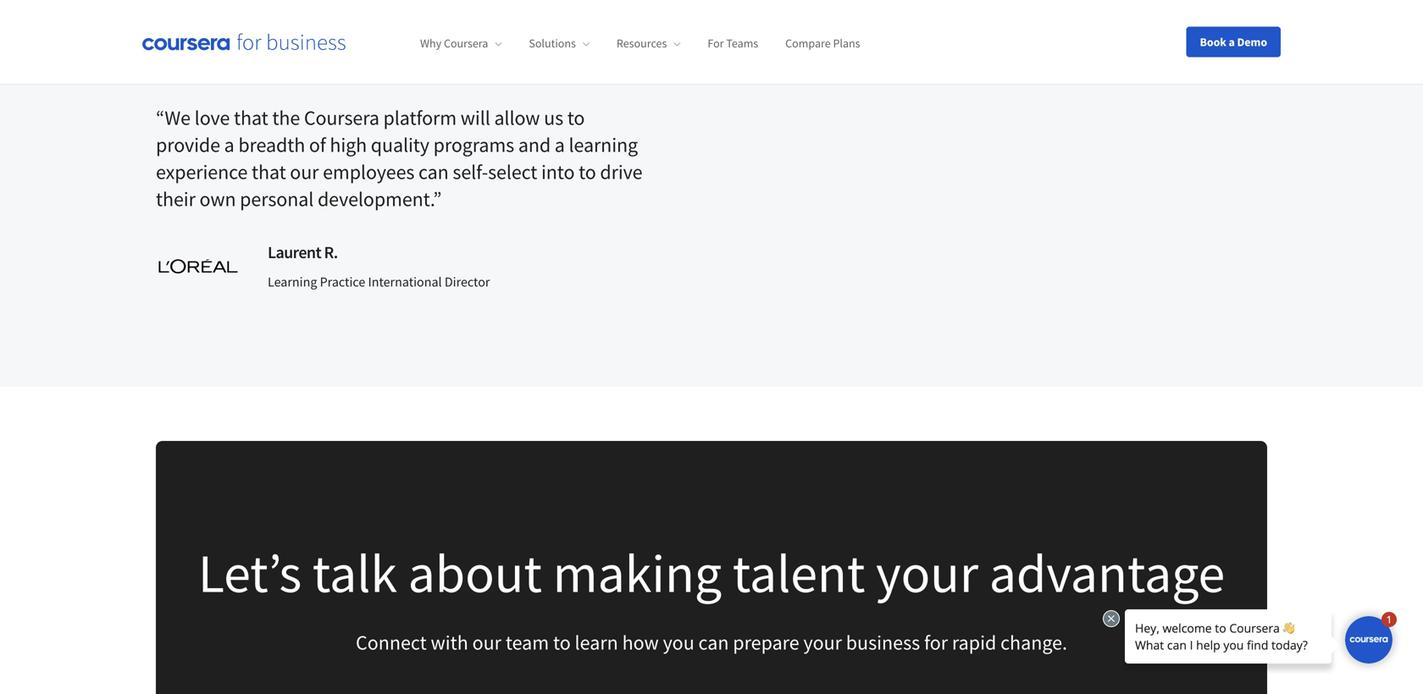 Task type: describe. For each thing, give the bounding box(es) containing it.
drive
[[600, 159, 643, 185]]

quality
[[371, 132, 429, 158]]

high
[[330, 132, 367, 158]]

let's talk about making talent your advantage
[[198, 539, 1225, 608]]

resources link
[[617, 36, 681, 51]]

for teams link
[[708, 36, 758, 51]]

book
[[1200, 34, 1227, 50]]

their
[[156, 187, 196, 212]]

how
[[622, 630, 659, 656]]

resources
[[617, 36, 667, 51]]

we
[[165, 105, 191, 131]]

platform
[[383, 105, 457, 131]]

love
[[195, 105, 230, 131]]

self-
[[453, 159, 488, 185]]

why coursera link
[[420, 36, 502, 51]]

programs
[[433, 132, 514, 158]]

compare plans link
[[785, 36, 860, 51]]

and
[[518, 132, 551, 158]]

provide
[[156, 132, 220, 158]]

practice
[[320, 274, 365, 291]]

prepare
[[733, 630, 799, 656]]

r.
[[324, 242, 338, 263]]

change.
[[1001, 630, 1067, 656]]

1 horizontal spatial coursera
[[444, 36, 488, 51]]

we love that the coursera platform will allow us to provide a breadth of high quality programs and a learning experience that our employees can self-select into to drive their own personal development.
[[156, 105, 643, 212]]

the
[[272, 105, 300, 131]]

can inside we love that the coursera platform will allow us to provide a breadth of high quality programs and a learning experience that our employees can self-select into to drive their own personal development.
[[419, 159, 449, 185]]

learning practice international director
[[268, 274, 490, 291]]

rapid
[[952, 630, 997, 656]]

talk
[[312, 539, 397, 608]]

why
[[420, 36, 442, 51]]

team
[[506, 630, 549, 656]]

teams
[[726, 36, 758, 51]]

l'oreal logo image
[[156, 257, 241, 276]]

select
[[488, 159, 537, 185]]

connect
[[356, 630, 427, 656]]

you
[[663, 630, 694, 656]]

about
[[408, 539, 542, 608]]

coursera for business image
[[142, 33, 346, 51]]

book a demo
[[1200, 34, 1267, 50]]

1 vertical spatial that
[[252, 159, 286, 185]]

0 horizontal spatial your
[[803, 630, 842, 656]]

learn
[[575, 630, 618, 656]]

us
[[544, 105, 563, 131]]



Task type: vqa. For each thing, say whether or not it's contained in the screenshot.
the Laurent R.
yes



Task type: locate. For each thing, give the bounding box(es) containing it.
for
[[708, 36, 724, 51]]

laurent r.
[[268, 242, 338, 263]]

1 horizontal spatial your
[[876, 539, 978, 608]]

2 vertical spatial to
[[553, 630, 571, 656]]

allow
[[494, 105, 540, 131]]

to right "into"
[[579, 159, 596, 185]]

connect with our team to learn how you can prepare your business for rapid change.
[[356, 630, 1067, 656]]

1 vertical spatial your
[[803, 630, 842, 656]]

that down breadth
[[252, 159, 286, 185]]

book a demo button
[[1186, 27, 1281, 57]]

learning
[[569, 132, 638, 158]]

business
[[846, 630, 920, 656]]

that
[[234, 105, 268, 131], [252, 159, 286, 185]]

0 horizontal spatial can
[[419, 159, 449, 185]]

your up the for
[[876, 539, 978, 608]]

our down of
[[290, 159, 319, 185]]

coursera up the high
[[304, 105, 379, 131]]

your
[[876, 539, 978, 608], [803, 630, 842, 656]]

0 horizontal spatial a
[[224, 132, 234, 158]]

employees
[[323, 159, 415, 185]]

compare plans
[[785, 36, 860, 51]]

development.
[[318, 187, 433, 212]]

1 horizontal spatial a
[[555, 132, 565, 158]]

1 vertical spatial coursera
[[304, 105, 379, 131]]

breadth
[[238, 132, 305, 158]]

1 horizontal spatial our
[[472, 630, 502, 656]]

1 vertical spatial to
[[579, 159, 596, 185]]

coursera
[[444, 36, 488, 51], [304, 105, 379, 131]]

can
[[419, 159, 449, 185], [699, 630, 729, 656]]

p&g logo image
[[179, 6, 248, 39]]

0 vertical spatial coursera
[[444, 36, 488, 51]]

a
[[1229, 34, 1235, 50], [224, 132, 234, 158], [555, 132, 565, 158]]

of
[[309, 132, 326, 158]]

our right the with
[[472, 630, 502, 656]]

for teams
[[708, 36, 758, 51]]

to right us
[[567, 105, 585, 131]]

0 vertical spatial that
[[234, 105, 268, 131]]

0 vertical spatial to
[[567, 105, 585, 131]]

own
[[200, 187, 236, 212]]

director
[[445, 274, 490, 291]]

0 horizontal spatial our
[[290, 159, 319, 185]]

let's
[[198, 539, 302, 608]]

plans
[[833, 36, 860, 51]]

why coursera
[[420, 36, 488, 51]]

for
[[924, 630, 948, 656]]

talent
[[733, 539, 865, 608]]

2 horizontal spatial a
[[1229, 34, 1235, 50]]

compare
[[785, 36, 831, 51]]

solutions link
[[529, 36, 590, 51]]

a right and
[[555, 132, 565, 158]]

advantage
[[989, 539, 1225, 608]]

0 vertical spatial your
[[876, 539, 978, 608]]

coursera inside we love that the coursera platform will allow us to provide a breadth of high quality programs and a learning experience that our employees can self-select into to drive their own personal development.
[[304, 105, 379, 131]]

coursera right why
[[444, 36, 488, 51]]

can right you
[[699, 630, 729, 656]]

0 vertical spatial can
[[419, 159, 449, 185]]

solutions
[[529, 36, 576, 51]]

personal
[[240, 187, 314, 212]]

laurent
[[268, 242, 321, 263]]

1 vertical spatial our
[[472, 630, 502, 656]]

our
[[290, 159, 319, 185], [472, 630, 502, 656]]

0 horizontal spatial coursera
[[304, 105, 379, 131]]

into
[[541, 159, 575, 185]]

learning
[[268, 274, 317, 291]]

a right the book
[[1229, 34, 1235, 50]]

1 horizontal spatial can
[[699, 630, 729, 656]]

0 vertical spatial our
[[290, 159, 319, 185]]

to left learn
[[553, 630, 571, 656]]

1 vertical spatial can
[[699, 630, 729, 656]]

to
[[567, 105, 585, 131], [579, 159, 596, 185], [553, 630, 571, 656]]

a down love
[[224, 132, 234, 158]]

making
[[553, 539, 722, 608]]

your right prepare
[[803, 630, 842, 656]]

experience
[[156, 159, 248, 185]]

a inside book a demo button
[[1229, 34, 1235, 50]]

can left the self- on the top
[[419, 159, 449, 185]]

demo
[[1237, 34, 1267, 50]]

international
[[368, 274, 442, 291]]

will
[[461, 105, 490, 131]]

with
[[431, 630, 468, 656]]

that up breadth
[[234, 105, 268, 131]]

our inside we love that the coursera platform will allow us to provide a breadth of high quality programs and a learning experience that our employees can self-select into to drive their own personal development.
[[290, 159, 319, 185]]



